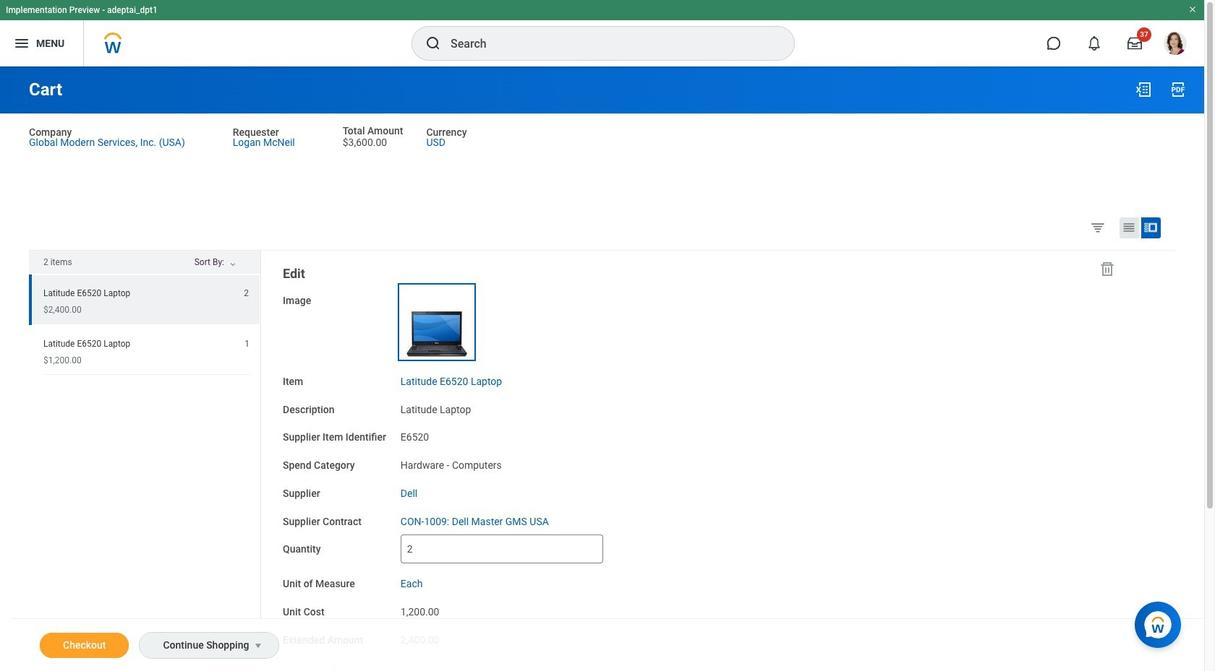 Task type: describe. For each thing, give the bounding box(es) containing it.
none text field inside navigation pane region
[[401, 536, 603, 565]]

toggle to grid view image
[[1122, 220, 1136, 235]]

navigation pane region
[[261, 251, 1134, 672]]

select to filter grid data image
[[1090, 220, 1106, 235]]

item list list box
[[29, 275, 260, 375]]

Toggle to Grid view radio
[[1120, 218, 1139, 239]]

Search Workday  search field
[[451, 27, 765, 59]]

close environment banner image
[[1188, 5, 1197, 14]]

search image
[[425, 35, 442, 52]]

caret down image
[[250, 641, 267, 652]]

arrow down image
[[242, 259, 259, 268]]

chevron down image
[[224, 262, 242, 272]]



Task type: vqa. For each thing, say whether or not it's contained in the screenshot.
E6520.JPG image
yes



Task type: locate. For each thing, give the bounding box(es) containing it.
None text field
[[401, 536, 603, 565]]

notifications large image
[[1087, 36, 1102, 51]]

hardware - computers element
[[401, 457, 502, 472]]

option group
[[1087, 217, 1172, 242]]

toggle to list detail view image
[[1144, 220, 1158, 235]]

profile logan mcneil image
[[1164, 32, 1187, 58]]

main content
[[0, 67, 1204, 672]]

inbox large image
[[1128, 36, 1142, 51]]

delete image
[[1099, 260, 1116, 278]]

banner
[[0, 0, 1204, 67]]

justify image
[[13, 35, 30, 52]]

region
[[29, 251, 261, 672]]

export to excel image
[[1135, 81, 1152, 98]]

e6520.jpg image
[[401, 286, 473, 359]]

view printable version (pdf) image
[[1170, 81, 1187, 98]]

Toggle to List Detail view radio
[[1141, 218, 1161, 239]]



